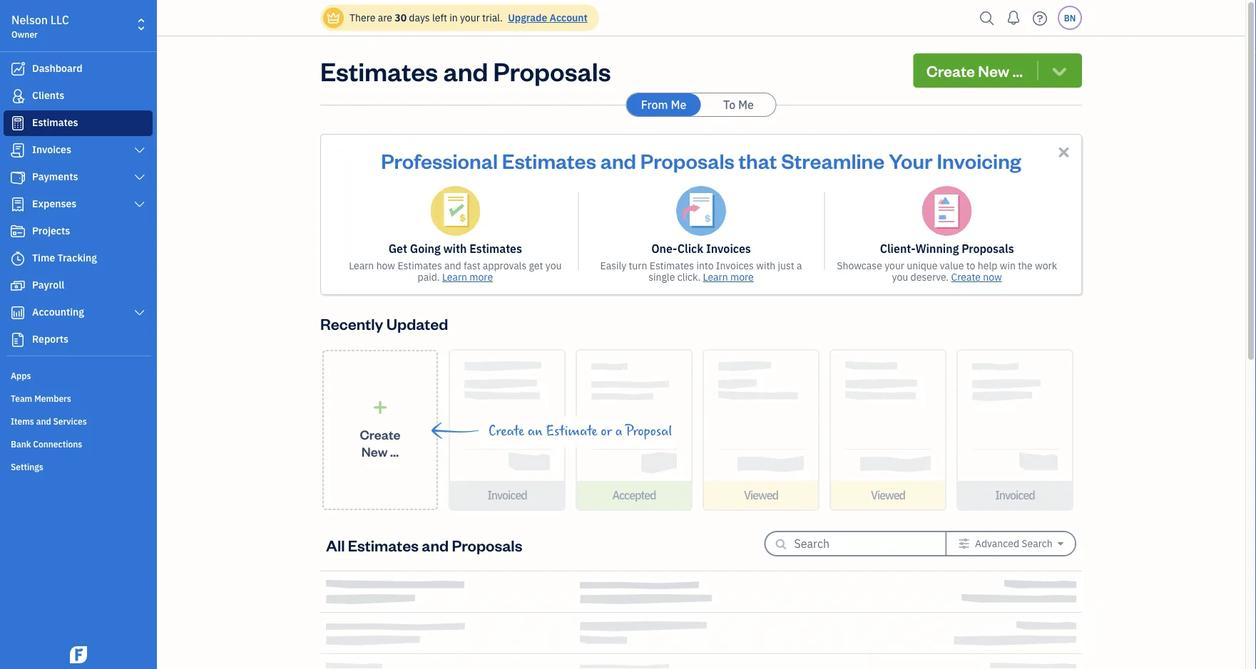 Task type: describe. For each thing, give the bounding box(es) containing it.
chevron large down image for payments
[[133, 172, 146, 183]]

now
[[983, 271, 1002, 284]]

unique
[[907, 259, 938, 273]]

single
[[649, 271, 675, 284]]

team members link
[[4, 387, 153, 409]]

professional estimates and proposals that streamline your invoicing
[[381, 147, 1021, 174]]

llc
[[51, 12, 69, 27]]

advanced search button
[[947, 533, 1075, 556]]

reports link
[[4, 327, 153, 353]]

recently
[[320, 314, 383, 334]]

client-
[[880, 242, 916, 256]]

chevron large down image
[[133, 199, 146, 210]]

get
[[529, 259, 543, 273]]

in
[[450, 11, 458, 24]]

search
[[1022, 538, 1053, 551]]

items
[[11, 416, 34, 427]]

turn
[[629, 259, 647, 273]]

2 invoiced from the left
[[995, 488, 1035, 503]]

learn inside learn how estimates and fast approvals get you paid.
[[349, 259, 374, 273]]

clients
[[32, 89, 64, 102]]

dashboard image
[[9, 62, 26, 76]]

learn for one-click invoices
[[703, 271, 728, 284]]

30
[[395, 11, 407, 24]]

accounting
[[32, 306, 84, 319]]

1 invoiced from the left
[[487, 488, 527, 503]]

learn more for invoices
[[703, 271, 754, 284]]

days
[[409, 11, 430, 24]]

all
[[326, 535, 345, 556]]

reports
[[32, 333, 68, 346]]

0 horizontal spatial new
[[362, 444, 388, 460]]

with inside easily turn estimates into invoices with just a single click.
[[756, 259, 776, 273]]

win
[[1000, 259, 1016, 273]]

caretdown image
[[1058, 539, 1064, 550]]

items and services
[[11, 416, 87, 427]]

estimate image
[[9, 116, 26, 131]]

Search text field
[[794, 533, 923, 556]]

trial.
[[482, 11, 503, 24]]

invoicing
[[937, 147, 1021, 174]]

get going with estimates
[[389, 242, 522, 256]]

dashboard
[[32, 62, 82, 75]]

upgrade account link
[[505, 11, 588, 24]]

dashboard link
[[4, 56, 153, 82]]

advanced search
[[975, 538, 1053, 551]]

estimates inside learn how estimates and fast approvals get you paid.
[[398, 259, 442, 273]]

expenses
[[32, 197, 77, 210]]

bn
[[1064, 12, 1076, 24]]

0 vertical spatial your
[[460, 11, 480, 24]]

members
[[34, 393, 71, 405]]

payments
[[32, 170, 78, 183]]

invoice image
[[9, 143, 26, 158]]

invoices inside main element
[[32, 143, 71, 156]]

bank
[[11, 439, 31, 450]]

projects
[[32, 224, 70, 238]]

tracking
[[57, 251, 97, 265]]

0 vertical spatial new
[[978, 60, 1010, 81]]

expense image
[[9, 198, 26, 212]]

to
[[723, 97, 736, 112]]

connections
[[33, 439, 82, 450]]

all estimates and proposals
[[326, 535, 523, 556]]

that
[[739, 147, 777, 174]]

to
[[967, 259, 976, 273]]

create an estimate or a proposal
[[489, 424, 672, 439]]

help
[[978, 259, 998, 273]]

main element
[[0, 0, 193, 670]]

chevrondown image
[[1050, 61, 1069, 81]]

search image
[[976, 7, 999, 29]]

updated
[[386, 314, 448, 334]]

value
[[940, 259, 964, 273]]

estimates and proposals
[[320, 54, 611, 87]]

1 vertical spatial invoices
[[706, 242, 751, 256]]

easily turn estimates into invoices with just a single click.
[[600, 259, 802, 284]]

time tracking link
[[4, 246, 153, 272]]

payment image
[[9, 171, 26, 185]]

proposal
[[626, 424, 672, 439]]

timer image
[[9, 252, 26, 266]]

0 vertical spatial …
[[1013, 60, 1023, 81]]

client-winning proposals
[[880, 242, 1014, 256]]

payments link
[[4, 165, 153, 190]]

expenses link
[[4, 192, 153, 218]]

bn button
[[1058, 6, 1082, 30]]

invoices link
[[4, 138, 153, 163]]

learn more for with
[[442, 271, 493, 284]]

payroll link
[[4, 273, 153, 299]]

the
[[1018, 259, 1033, 273]]

get going with estimates image
[[430, 186, 480, 236]]

approvals
[[483, 259, 527, 273]]

team members
[[11, 393, 71, 405]]

more for with
[[470, 271, 493, 284]]

from me link
[[627, 93, 701, 116]]



Task type: locate. For each thing, give the bounding box(es) containing it.
0 vertical spatial a
[[797, 259, 802, 273]]

from me
[[641, 97, 687, 112]]

your
[[460, 11, 480, 24], [885, 259, 905, 273]]

showcase your unique value to help win the work you deserve.
[[837, 259, 1057, 284]]

bank connections link
[[4, 433, 153, 454]]

and inside learn how estimates and fast approvals get you paid.
[[445, 259, 461, 273]]

1 vertical spatial your
[[885, 259, 905, 273]]

advanced
[[975, 538, 1020, 551]]

me for to me
[[738, 97, 754, 112]]

2 horizontal spatial learn
[[703, 271, 728, 284]]

1 horizontal spatial me
[[738, 97, 754, 112]]

payroll
[[32, 279, 64, 292]]

learn more
[[442, 271, 493, 284], [703, 271, 754, 284]]

new down plus icon
[[362, 444, 388, 460]]

you right get
[[546, 259, 562, 273]]

with up learn how estimates and fast approvals get you paid.
[[443, 242, 467, 256]]

clients link
[[4, 83, 153, 109]]

and inside main element
[[36, 416, 51, 427]]

create new … down search image
[[927, 60, 1023, 81]]

me inside to me link
[[738, 97, 754, 112]]

1 learn more from the left
[[442, 271, 493, 284]]

create
[[927, 60, 975, 81], [951, 271, 981, 284], [489, 424, 524, 439], [360, 426, 401, 443]]

learn more down one-click invoices
[[703, 271, 754, 284]]

to me link
[[702, 93, 776, 116]]

into
[[697, 259, 714, 273]]

0 vertical spatial invoices
[[32, 143, 71, 156]]

team
[[11, 393, 32, 405]]

your inside showcase your unique value to help win the work you deserve.
[[885, 259, 905, 273]]

fast
[[464, 259, 481, 273]]

2 vertical spatial invoices
[[716, 259, 754, 273]]

0 horizontal spatial learn more
[[442, 271, 493, 284]]

invoices
[[32, 143, 71, 156], [706, 242, 751, 256], [716, 259, 754, 273]]

0 vertical spatial chevron large down image
[[133, 145, 146, 156]]

a right or
[[615, 424, 623, 439]]

0 horizontal spatial invoiced
[[487, 488, 527, 503]]

invoices up into
[[706, 242, 751, 256]]

learn how estimates and fast approvals get you paid.
[[349, 259, 562, 284]]

one-click invoices
[[651, 242, 751, 256]]

items and services link
[[4, 410, 153, 432]]

1 vertical spatial …
[[390, 444, 399, 460]]

0 horizontal spatial with
[[443, 242, 467, 256]]

showcase
[[837, 259, 882, 273]]

0 vertical spatial create new … button
[[914, 54, 1082, 88]]

there are 30 days left in your trial. upgrade account
[[350, 11, 588, 24]]

chevron large down image inside payments link
[[133, 172, 146, 183]]

invoices up payments
[[32, 143, 71, 156]]

money image
[[9, 279, 26, 293]]

accounting link
[[4, 300, 153, 326]]

0 vertical spatial create new …
[[927, 60, 1023, 81]]

0 horizontal spatial you
[[546, 259, 562, 273]]

me inside from me link
[[671, 97, 687, 112]]

going
[[410, 242, 441, 256]]

you down client-
[[892, 271, 908, 284]]

0 horizontal spatial learn
[[349, 259, 374, 273]]

2 more from the left
[[731, 271, 754, 284]]

0 horizontal spatial …
[[390, 444, 399, 460]]

new
[[978, 60, 1010, 81], [362, 444, 388, 460]]

create new … button for create an estimate or a proposal
[[322, 350, 438, 511]]

1 horizontal spatial more
[[731, 271, 754, 284]]

0 horizontal spatial viewed
[[744, 488, 778, 503]]

0 vertical spatial with
[[443, 242, 467, 256]]

2 me from the left
[[738, 97, 754, 112]]

0 horizontal spatial your
[[460, 11, 480, 24]]

0 horizontal spatial more
[[470, 271, 493, 284]]

with left just on the right top of page
[[756, 259, 776, 273]]

or
[[601, 424, 612, 439]]

go to help image
[[1029, 7, 1052, 29]]

me right to
[[738, 97, 754, 112]]

paid.
[[418, 271, 440, 284]]

1 horizontal spatial your
[[885, 259, 905, 273]]

to me
[[723, 97, 754, 112]]

settings link
[[4, 456, 153, 477]]

learn left how
[[349, 259, 374, 273]]

1 vertical spatial new
[[362, 444, 388, 460]]

me for from me
[[671, 97, 687, 112]]

services
[[53, 416, 87, 427]]

1 vertical spatial a
[[615, 424, 623, 439]]

1 horizontal spatial create new … button
[[914, 54, 1082, 88]]

one-click invoices image
[[676, 186, 726, 236]]

client-winning proposals image
[[922, 186, 972, 236]]

1 horizontal spatial invoiced
[[995, 488, 1035, 503]]

and
[[443, 54, 488, 87], [601, 147, 636, 174], [445, 259, 461, 273], [36, 416, 51, 427], [422, 535, 449, 556]]

estimates
[[320, 54, 438, 87], [32, 116, 78, 129], [502, 147, 596, 174], [470, 242, 522, 256], [398, 259, 442, 273], [650, 259, 694, 273], [348, 535, 419, 556]]

settings image
[[959, 539, 970, 550]]

estimates inside "estimates" link
[[32, 116, 78, 129]]

you inside learn how estimates and fast approvals get you paid.
[[546, 259, 562, 273]]

streamline
[[781, 147, 885, 174]]

2 chevron large down image from the top
[[133, 172, 146, 183]]

1 horizontal spatial you
[[892, 271, 908, 284]]

settings
[[11, 462, 43, 473]]

projects link
[[4, 219, 153, 245]]

account
[[550, 11, 588, 24]]

a right just on the right top of page
[[797, 259, 802, 273]]

2 viewed from the left
[[871, 488, 905, 503]]

estimates link
[[4, 111, 153, 136]]

your down client-
[[885, 259, 905, 273]]

plus image
[[372, 400, 388, 415]]

apps
[[11, 370, 31, 382]]

report image
[[9, 333, 26, 347]]

one-
[[651, 242, 678, 256]]

create new … down plus icon
[[360, 426, 401, 460]]

invoices right into
[[716, 259, 754, 273]]

3 chevron large down image from the top
[[133, 307, 146, 319]]

new down search image
[[978, 60, 1010, 81]]

more right into
[[731, 271, 754, 284]]

from
[[641, 97, 668, 112]]

easily
[[600, 259, 627, 273]]

your right in
[[460, 11, 480, 24]]

create now
[[951, 271, 1002, 284]]

…
[[1013, 60, 1023, 81], [390, 444, 399, 460]]

1 horizontal spatial learn
[[442, 271, 467, 284]]

you inside showcase your unique value to help win the work you deserve.
[[892, 271, 908, 284]]

a inside easily turn estimates into invoices with just a single click.
[[797, 259, 802, 273]]

me right from at the top
[[671, 97, 687, 112]]

there
[[350, 11, 376, 24]]

chevron large down image for accounting
[[133, 307, 146, 319]]

2 vertical spatial chevron large down image
[[133, 307, 146, 319]]

1 me from the left
[[671, 97, 687, 112]]

more down get going with estimates
[[470, 271, 493, 284]]

1 chevron large down image from the top
[[133, 145, 146, 156]]

invoices inside easily turn estimates into invoices with just a single click.
[[716, 259, 754, 273]]

1 vertical spatial create new …
[[360, 426, 401, 460]]

professional
[[381, 147, 498, 174]]

bank connections
[[11, 439, 82, 450]]

1 horizontal spatial with
[[756, 259, 776, 273]]

get
[[389, 242, 407, 256]]

chevron large down image
[[133, 145, 146, 156], [133, 172, 146, 183], [133, 307, 146, 319]]

accepted
[[612, 488, 656, 503]]

0 horizontal spatial create new …
[[360, 426, 401, 460]]

notifications image
[[1002, 4, 1025, 32]]

work
[[1035, 259, 1057, 273]]

invoiced
[[487, 488, 527, 503], [995, 488, 1035, 503]]

apps link
[[4, 365, 153, 386]]

viewed
[[744, 488, 778, 503], [871, 488, 905, 503]]

client image
[[9, 89, 26, 103]]

1 vertical spatial with
[[756, 259, 776, 273]]

left
[[432, 11, 447, 24]]

you
[[546, 259, 562, 273], [892, 271, 908, 284]]

close image
[[1056, 144, 1072, 161]]

an
[[528, 424, 543, 439]]

chevron large down image for invoices
[[133, 145, 146, 156]]

project image
[[9, 225, 26, 239]]

click
[[678, 242, 704, 256]]

with
[[443, 242, 467, 256], [756, 259, 776, 273]]

upgrade
[[508, 11, 547, 24]]

1 horizontal spatial learn more
[[703, 271, 754, 284]]

more
[[470, 271, 493, 284], [731, 271, 754, 284]]

create new … button
[[914, 54, 1082, 88], [322, 350, 438, 511]]

0 horizontal spatial a
[[615, 424, 623, 439]]

are
[[378, 11, 392, 24]]

crown image
[[326, 10, 341, 25]]

a
[[797, 259, 802, 273], [615, 424, 623, 439]]

learn right paid. at left
[[442, 271, 467, 284]]

2 learn more from the left
[[703, 271, 754, 284]]

winning
[[916, 242, 959, 256]]

estimate
[[546, 424, 598, 439]]

create new …
[[927, 60, 1023, 81], [360, 426, 401, 460]]

1 horizontal spatial create new …
[[927, 60, 1023, 81]]

nelson
[[11, 12, 48, 27]]

0 horizontal spatial create new … button
[[322, 350, 438, 511]]

more for invoices
[[731, 271, 754, 284]]

proposals
[[493, 54, 611, 87], [641, 147, 735, 174], [962, 242, 1014, 256], [452, 535, 523, 556]]

time
[[32, 251, 55, 265]]

nelson llc owner
[[11, 12, 69, 40]]

estimates inside easily turn estimates into invoices with just a single click.
[[650, 259, 694, 273]]

freshbooks image
[[67, 647, 90, 664]]

deserve.
[[911, 271, 949, 284]]

learn right click.
[[703, 271, 728, 284]]

1 horizontal spatial viewed
[[871, 488, 905, 503]]

1 viewed from the left
[[744, 488, 778, 503]]

learn more down get going with estimates
[[442, 271, 493, 284]]

create new … button for estimates and proposals
[[914, 54, 1082, 88]]

just
[[778, 259, 795, 273]]

recently updated
[[320, 314, 448, 334]]

0 horizontal spatial me
[[671, 97, 687, 112]]

1 horizontal spatial new
[[978, 60, 1010, 81]]

click.
[[678, 271, 701, 284]]

chart image
[[9, 306, 26, 320]]

learn for get going with estimates
[[442, 271, 467, 284]]

owner
[[11, 29, 38, 40]]

1 vertical spatial chevron large down image
[[133, 172, 146, 183]]

1 horizontal spatial a
[[797, 259, 802, 273]]

1 horizontal spatial …
[[1013, 60, 1023, 81]]

chevron large down image inside invoices link
[[133, 145, 146, 156]]

1 more from the left
[[470, 271, 493, 284]]

1 vertical spatial create new … button
[[322, 350, 438, 511]]



Task type: vqa. For each thing, say whether or not it's contained in the screenshot.
2nd 'Sub' from the left
no



